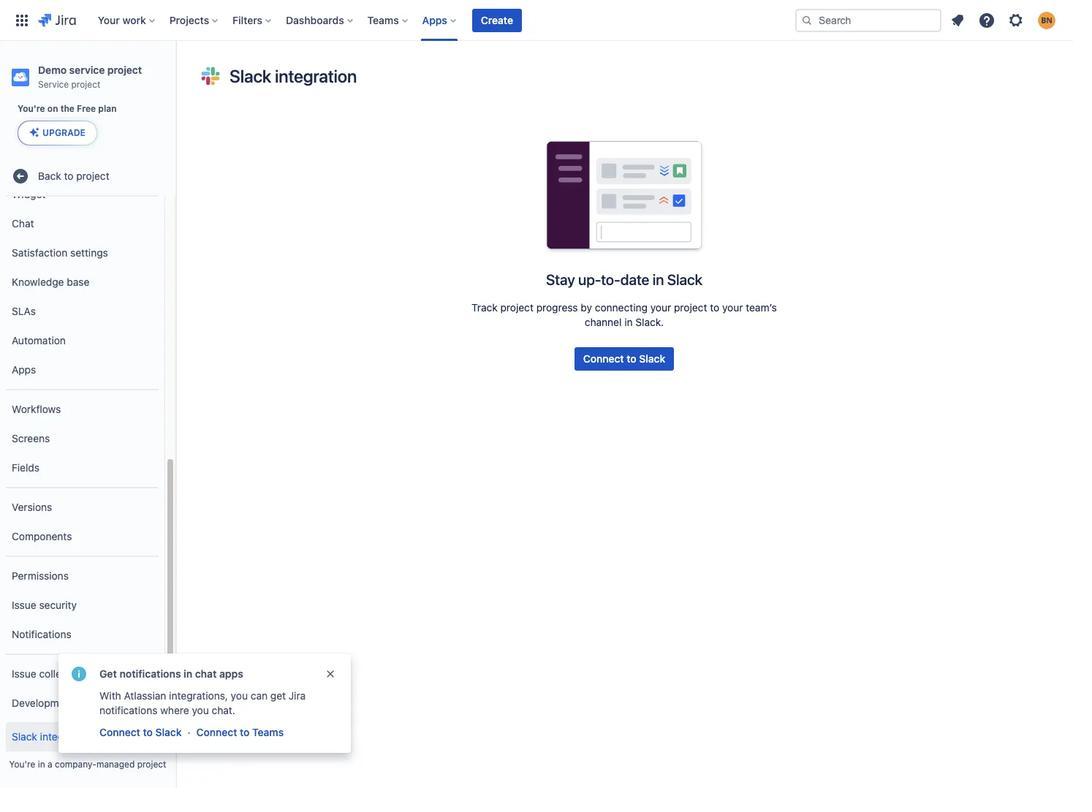 Task type: vqa. For each thing, say whether or not it's contained in the screenshot.
the bottommost 'More'
no



Task type: describe. For each thing, give the bounding box(es) containing it.
projects button
[[165, 8, 224, 32]]

your work button
[[93, 8, 161, 32]]

service
[[38, 79, 69, 90]]

connect to teams
[[196, 726, 284, 739]]

you're on the free plan
[[18, 103, 117, 114]]

chat
[[12, 217, 34, 229]]

apps button
[[418, 8, 462, 32]]

apps for apps link
[[12, 363, 36, 376]]

appswitcher icon image
[[13, 11, 31, 29]]

automation link
[[6, 326, 159, 355]]

teams inside teams 'dropdown button'
[[368, 14, 399, 26]]

jira
[[289, 690, 306, 702]]

to for project
[[64, 169, 73, 182]]

group containing permissions
[[6, 556, 159, 654]]

slas
[[12, 305, 36, 317]]

satisfaction settings link
[[6, 238, 159, 268]]

notifications link
[[6, 620, 159, 649]]

slas link
[[6, 297, 159, 326]]

slack integration link
[[6, 723, 159, 752]]

company-
[[55, 759, 97, 770]]

issue security link
[[6, 591, 159, 620]]

notifications image
[[949, 11, 967, 29]]

permissions
[[12, 569, 69, 582]]

search image
[[801, 14, 813, 26]]

satisfaction settings
[[12, 246, 108, 259]]

collectors
[[39, 667, 85, 680]]

1 horizontal spatial in
[[184, 668, 192, 680]]

connect for connect to slack
[[99, 726, 140, 739]]

you're for you're on the free plan
[[18, 103, 45, 114]]

get
[[270, 690, 286, 702]]

filters
[[233, 14, 263, 26]]

apps
[[219, 668, 243, 680]]

development tools
[[12, 697, 100, 709]]

create
[[481, 14, 513, 26]]

components link
[[6, 522, 159, 551]]

service
[[69, 64, 105, 76]]

fields link
[[6, 453, 159, 483]]

plan
[[98, 103, 117, 114]]

chat.
[[212, 704, 235, 717]]

free
[[77, 103, 96, 114]]

your profile and settings image
[[1038, 11, 1056, 29]]

get
[[99, 668, 117, 680]]

base
[[67, 275, 89, 288]]

back
[[38, 169, 61, 182]]

projects
[[169, 14, 209, 26]]

on
[[47, 103, 58, 114]]

to for slack
[[143, 726, 153, 739]]

group containing workflows
[[6, 389, 159, 487]]

fields
[[12, 461, 40, 474]]

integrations,
[[169, 690, 228, 702]]

automation
[[12, 334, 66, 346]]

managed
[[97, 759, 135, 770]]

components
[[12, 530, 72, 542]]

issue collectors link
[[6, 660, 159, 689]]

versions link
[[6, 493, 159, 522]]

1 horizontal spatial you
[[231, 690, 248, 702]]

widget
[[12, 188, 46, 200]]

filters button
[[228, 8, 277, 32]]

back to project link
[[6, 162, 170, 191]]

screens link
[[6, 424, 159, 453]]

settings image
[[1008, 11, 1025, 29]]

apps for apps dropdown button
[[422, 14, 447, 26]]

you're in a company-managed project
[[9, 759, 166, 770]]

0 vertical spatial notifications
[[120, 668, 181, 680]]

demo service project service project
[[38, 64, 142, 90]]

workflows link
[[6, 395, 159, 424]]

demo
[[38, 64, 67, 76]]



Task type: locate. For each thing, give the bounding box(es) containing it.
notifications up atlassian
[[120, 668, 181, 680]]

1 horizontal spatial to
[[143, 726, 153, 739]]

versions
[[12, 501, 52, 513]]

group
[[6, 25, 159, 389], [6, 389, 159, 487], [6, 487, 159, 556], [6, 556, 159, 654], [6, 654, 159, 723]]

group containing widget
[[6, 25, 159, 389]]

issue down 'permissions'
[[12, 599, 36, 611]]

issue up development on the bottom left of the page
[[12, 667, 36, 680]]

upgrade button
[[18, 121, 96, 145]]

jira image
[[38, 11, 76, 29], [38, 11, 76, 29]]

a
[[48, 759, 52, 770]]

the
[[60, 103, 75, 114]]

notifications
[[120, 668, 181, 680], [99, 704, 158, 717]]

1 horizontal spatial slack
[[155, 726, 182, 739]]

apps inside group
[[12, 363, 36, 376]]

project right service
[[107, 64, 142, 76]]

you're
[[18, 103, 45, 114], [9, 759, 35, 770]]

with atlassian integrations, you can get jira notifications where you chat.
[[99, 690, 306, 717]]

1 connect from the left
[[99, 726, 140, 739]]

create button
[[472, 8, 522, 32]]

knowledge base
[[12, 275, 89, 288]]

2 horizontal spatial to
[[240, 726, 250, 739]]

0 horizontal spatial to
[[64, 169, 73, 182]]

settings
[[70, 246, 108, 259]]

project down connect to slack button
[[137, 759, 166, 770]]

info image
[[70, 665, 88, 683]]

teams left apps dropdown button
[[368, 14, 399, 26]]

0 horizontal spatial in
[[38, 759, 45, 770]]

apps down automation
[[12, 363, 36, 376]]

1 vertical spatial teams
[[252, 726, 284, 739]]

banner containing your work
[[0, 0, 1073, 41]]

in left chat
[[184, 668, 192, 680]]

primary element
[[9, 0, 796, 41]]

issue for issue collectors
[[12, 667, 36, 680]]

to for teams
[[240, 726, 250, 739]]

2 group from the top
[[6, 389, 159, 487]]

chat link
[[6, 209, 159, 238]]

teams
[[368, 14, 399, 26], [252, 726, 284, 739]]

apps link
[[6, 355, 159, 385]]

security
[[39, 599, 77, 611]]

1 vertical spatial issue
[[12, 667, 36, 680]]

back to project
[[38, 169, 109, 182]]

dismiss image
[[325, 668, 336, 680]]

where
[[160, 704, 189, 717]]

0 vertical spatial in
[[184, 668, 192, 680]]

widget link
[[6, 180, 159, 209]]

work
[[122, 14, 146, 26]]

1 vertical spatial apps
[[12, 363, 36, 376]]

you're left a
[[9, 759, 35, 770]]

1 horizontal spatial teams
[[368, 14, 399, 26]]

group containing issue collectors
[[6, 654, 159, 723]]

slack down where
[[155, 726, 182, 739]]

apps inside dropdown button
[[422, 14, 447, 26]]

2 issue from the top
[[12, 667, 36, 680]]

you left can at the left bottom
[[231, 690, 248, 702]]

you're for you're in a company-managed project
[[9, 759, 35, 770]]

development
[[12, 697, 74, 709]]

3 group from the top
[[6, 487, 159, 556]]

0 horizontal spatial slack
[[12, 730, 37, 743]]

screens
[[12, 432, 50, 444]]

0 vertical spatial teams
[[368, 14, 399, 26]]

0 vertical spatial you're
[[18, 103, 45, 114]]

dashboards
[[286, 14, 344, 26]]

sidebar navigation image
[[159, 58, 192, 88]]

slack
[[155, 726, 182, 739], [12, 730, 37, 743]]

to
[[64, 169, 73, 182], [143, 726, 153, 739], [240, 726, 250, 739]]

project down service
[[71, 79, 100, 90]]

connect for connect to teams
[[196, 726, 237, 739]]

notifications
[[12, 628, 71, 640]]

group containing versions
[[6, 487, 159, 556]]

dashboards button
[[282, 8, 359, 32]]

notifications inside with atlassian integrations, you can get jira notifications where you chat.
[[99, 704, 158, 717]]

issue
[[12, 599, 36, 611], [12, 667, 36, 680]]

connect to teams button
[[195, 724, 285, 741]]

teams inside connect to teams button
[[252, 726, 284, 739]]

your work
[[98, 14, 146, 26]]

chat
[[195, 668, 217, 680]]

1 issue from the top
[[12, 599, 36, 611]]

notifications down atlassian
[[99, 704, 158, 717]]

issue security
[[12, 599, 77, 611]]

0 horizontal spatial you
[[192, 704, 209, 717]]

connect up managed
[[99, 726, 140, 739]]

1 vertical spatial you're
[[9, 759, 35, 770]]

upgrade
[[42, 127, 85, 138]]

you're left on at the top of the page
[[18, 103, 45, 114]]

issue collectors
[[12, 667, 85, 680]]

knowledge
[[12, 275, 64, 288]]

apps right teams 'dropdown button'
[[422, 14, 447, 26]]

you
[[231, 690, 248, 702], [192, 704, 209, 717]]

in
[[184, 668, 192, 680], [38, 759, 45, 770]]

0 vertical spatial issue
[[12, 599, 36, 611]]

workflows
[[12, 403, 61, 415]]

can
[[251, 690, 268, 702]]

1 vertical spatial in
[[38, 759, 45, 770]]

connect down the chat.
[[196, 726, 237, 739]]

tools
[[77, 697, 100, 709]]

knowledge base link
[[6, 268, 159, 297]]

banner
[[0, 0, 1073, 41]]

0 horizontal spatial apps
[[12, 363, 36, 376]]

development tools link
[[6, 689, 159, 718]]

project
[[107, 64, 142, 76], [71, 79, 100, 90], [76, 169, 109, 182], [137, 759, 166, 770]]

0 horizontal spatial teams
[[252, 726, 284, 739]]

0 vertical spatial apps
[[422, 14, 447, 26]]

your
[[98, 14, 120, 26]]

1 horizontal spatial apps
[[422, 14, 447, 26]]

2 connect from the left
[[196, 726, 237, 739]]

in left a
[[38, 759, 45, 770]]

teams button
[[363, 8, 414, 32]]

integration
[[40, 730, 91, 743]]

project right back
[[76, 169, 109, 182]]

get notifications in chat apps
[[99, 668, 243, 680]]

0 horizontal spatial connect
[[99, 726, 140, 739]]

1 vertical spatial you
[[192, 704, 209, 717]]

you down integrations,
[[192, 704, 209, 717]]

teams down can at the left bottom
[[252, 726, 284, 739]]

apps
[[422, 14, 447, 26], [12, 363, 36, 376]]

0 vertical spatial you
[[231, 690, 248, 702]]

with
[[99, 690, 121, 702]]

atlassian
[[124, 690, 166, 702]]

slack down development on the bottom left of the page
[[12, 730, 37, 743]]

connect to slack
[[99, 726, 182, 739]]

1 group from the top
[[6, 25, 159, 389]]

satisfaction
[[12, 246, 67, 259]]

connect to slack button
[[98, 724, 183, 741]]

slack inside button
[[155, 726, 182, 739]]

1 vertical spatial notifications
[[99, 704, 158, 717]]

4 group from the top
[[6, 556, 159, 654]]

help image
[[978, 11, 996, 29]]

issue for issue security
[[12, 599, 36, 611]]

5 group from the top
[[6, 654, 159, 723]]

permissions link
[[6, 562, 159, 591]]

slack integration
[[12, 730, 91, 743]]

Search field
[[796, 8, 942, 32]]

connect
[[99, 726, 140, 739], [196, 726, 237, 739]]

1 horizontal spatial connect
[[196, 726, 237, 739]]



